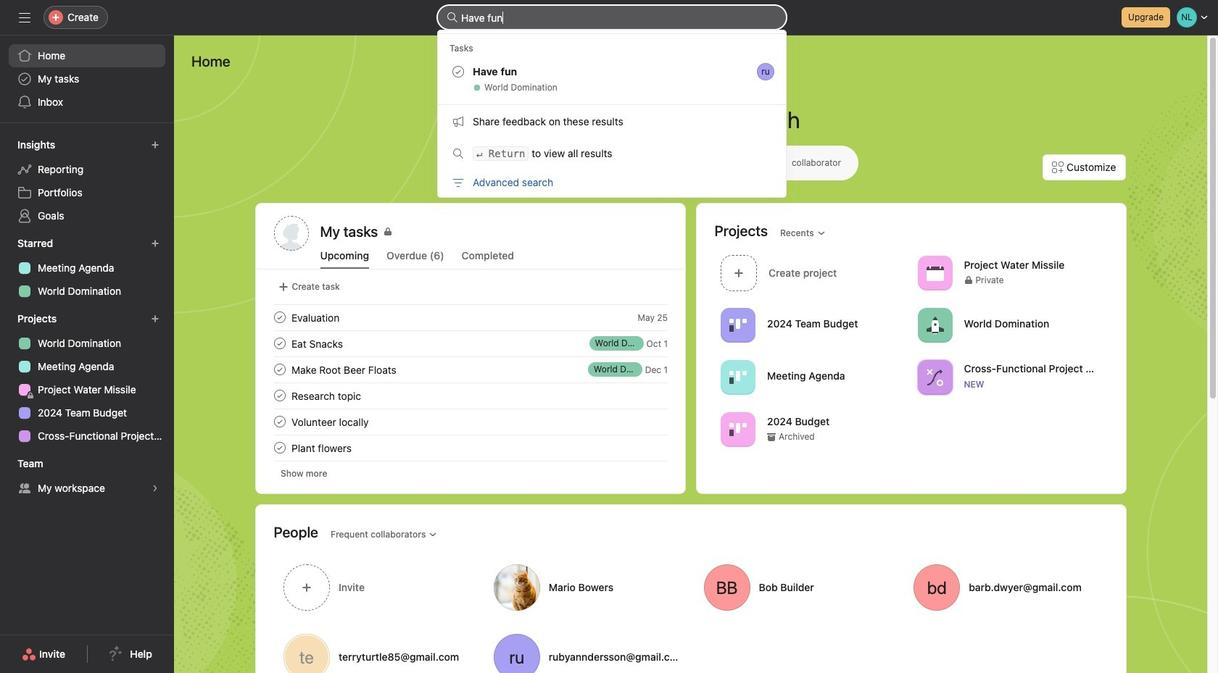 Task type: vqa. For each thing, say whether or not it's contained in the screenshot.
More section actions image corresponding to Mark complete image
no



Task type: describe. For each thing, give the bounding box(es) containing it.
1 list item from the top
[[256, 305, 685, 331]]

4 list item from the top
[[256, 383, 685, 409]]

2 list item from the top
[[256, 331, 685, 357]]

mark complete image for mark complete checkbox associated with third list item from the bottom
[[271, 361, 288, 379]]

mark complete image
[[271, 413, 288, 431]]

5 list item from the top
[[256, 435, 685, 461]]

mark complete image for mark complete checkbox corresponding to second list item from the top of the page
[[271, 335, 288, 353]]

2 mark complete checkbox from the top
[[271, 387, 288, 405]]

see details, my workspace image
[[151, 485, 160, 493]]

hide sidebar image
[[19, 12, 30, 23]]

teams element
[[0, 451, 174, 503]]

mark complete checkbox for third list item from the bottom
[[271, 361, 288, 379]]

mark complete image for 4th mark complete option from the top of the page
[[271, 440, 288, 457]]

1 mark complete checkbox from the top
[[271, 309, 288, 326]]

Search tasks, projects, and more text field
[[438, 6, 786, 29]]

global element
[[0, 36, 174, 123]]

new project or portfolio image
[[151, 315, 160, 324]]

3 list item from the top
[[256, 357, 685, 383]]

add profile photo image
[[274, 216, 309, 251]]

2 board image from the top
[[729, 369, 747, 386]]

mark complete checkbox for second list item from the top of the page
[[271, 335, 288, 353]]

rocket image
[[926, 317, 944, 334]]



Task type: locate. For each thing, give the bounding box(es) containing it.
3 mark complete image from the top
[[271, 361, 288, 379]]

Mark complete checkbox
[[271, 309, 288, 326], [271, 387, 288, 405], [271, 413, 288, 431], [271, 440, 288, 457]]

projects element
[[0, 306, 174, 451]]

1 mark complete checkbox from the top
[[271, 335, 288, 353]]

0 vertical spatial mark complete checkbox
[[271, 335, 288, 353]]

2 mark complete image from the top
[[271, 335, 288, 353]]

board image
[[729, 317, 747, 334], [729, 369, 747, 386]]

2 mark complete checkbox from the top
[[271, 361, 288, 379]]

line_and_symbols image
[[926, 369, 944, 386]]

5 mark complete image from the top
[[271, 440, 288, 457]]

add items to starred image
[[151, 239, 160, 248]]

Mark complete checkbox
[[271, 335, 288, 353], [271, 361, 288, 379]]

0 vertical spatial board image
[[729, 317, 747, 334]]

calendar image
[[926, 264, 944, 282]]

board image
[[729, 421, 747, 438]]

1 vertical spatial mark complete checkbox
[[271, 361, 288, 379]]

insights element
[[0, 132, 174, 231]]

None field
[[438, 6, 786, 29]]

mark complete image
[[271, 309, 288, 326], [271, 335, 288, 353], [271, 361, 288, 379], [271, 387, 288, 405], [271, 440, 288, 457]]

mark complete image for fourth mark complete option from the bottom of the page
[[271, 309, 288, 326]]

new insights image
[[151, 141, 160, 149]]

prominent image
[[447, 12, 458, 23]]

list item
[[256, 305, 685, 331], [256, 331, 685, 357], [256, 357, 685, 383], [256, 383, 685, 409], [256, 435, 685, 461]]

1 mark complete image from the top
[[271, 309, 288, 326]]

4 mark complete checkbox from the top
[[271, 440, 288, 457]]

1 board image from the top
[[729, 317, 747, 334]]

1 vertical spatial board image
[[729, 369, 747, 386]]

mark complete image for second mark complete option from the top
[[271, 387, 288, 405]]

starred element
[[0, 231, 174, 306]]

4 mark complete image from the top
[[271, 387, 288, 405]]

3 mark complete checkbox from the top
[[271, 413, 288, 431]]



